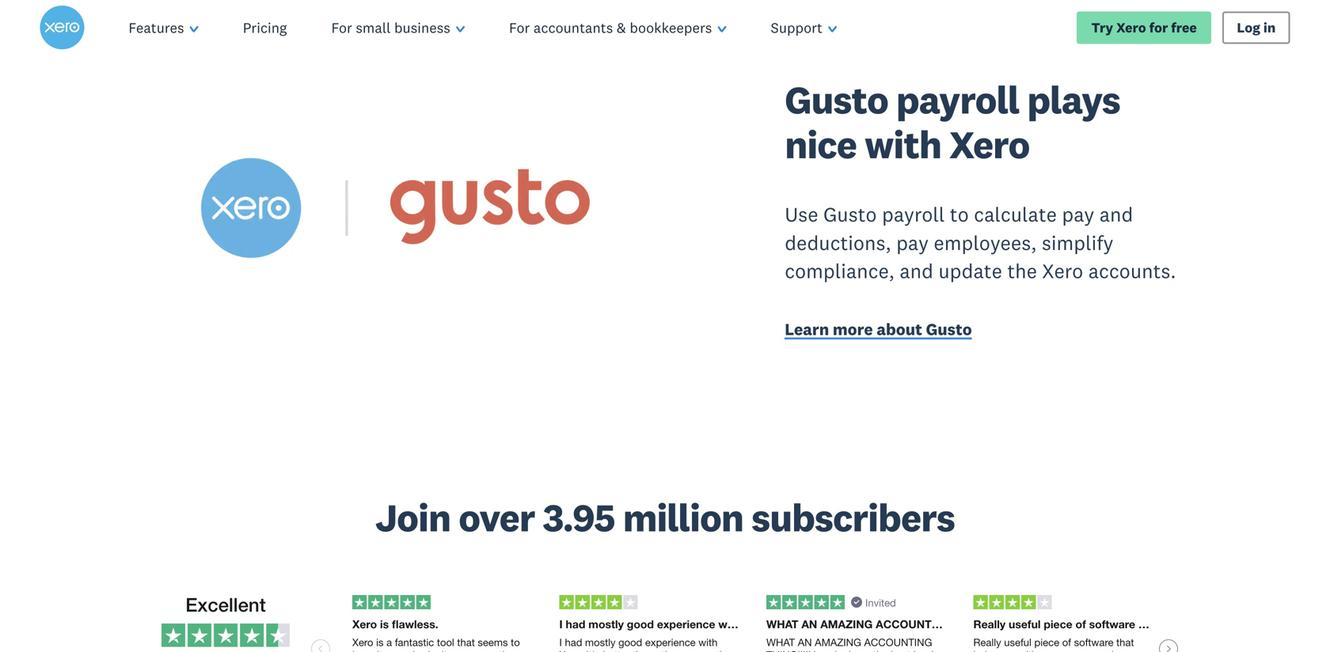 Task type: describe. For each thing, give the bounding box(es) containing it.
support button
[[749, 0, 860, 55]]

accounts.
[[1089, 259, 1177, 284]]

calculate
[[974, 202, 1057, 227]]

xero homepage image
[[40, 6, 84, 50]]

for for for small business
[[331, 19, 352, 37]]

more
[[833, 319, 873, 340]]

million
[[623, 494, 744, 542]]

use
[[785, 202, 819, 227]]

gusto payroll plays nice with xero
[[785, 76, 1121, 169]]

support
[[771, 19, 823, 37]]

xero inside use gusto payroll to calculate pay and deductions, pay employees, simplify compliance, and update the xero accounts.
[[1043, 259, 1084, 284]]

over
[[459, 494, 535, 542]]

xero and gusto brands image
[[146, 84, 652, 334]]

features button
[[106, 0, 221, 55]]

log in link
[[1223, 11, 1291, 44]]

xero inside the gusto payroll plays nice with xero
[[950, 120, 1030, 169]]

compliance,
[[785, 259, 895, 284]]

business
[[394, 19, 451, 37]]

&
[[617, 19, 626, 37]]

gusto inside use gusto payroll to calculate pay and deductions, pay employees, simplify compliance, and update the xero accounts.
[[824, 202, 877, 227]]

0 vertical spatial and
[[1100, 202, 1134, 227]]

0 vertical spatial pay
[[1062, 202, 1095, 227]]

join
[[375, 494, 451, 542]]

for
[[1150, 19, 1169, 36]]

bookkeepers
[[630, 19, 712, 37]]

nice
[[785, 120, 857, 169]]

simplify
[[1042, 230, 1114, 255]]

employees,
[[934, 230, 1037, 255]]

payroll inside the gusto payroll plays nice with xero
[[897, 76, 1020, 124]]

3.95
[[543, 494, 615, 542]]

the
[[1008, 259, 1038, 284]]

for accountants & bookkeepers
[[509, 19, 712, 37]]

try xero for free
[[1092, 19, 1197, 36]]



Task type: locate. For each thing, give the bounding box(es) containing it.
1 vertical spatial and
[[900, 259, 934, 284]]

learn
[[785, 319, 829, 340]]

plays
[[1028, 76, 1121, 124]]

payroll
[[897, 76, 1020, 124], [882, 202, 945, 227]]

for
[[331, 19, 352, 37], [509, 19, 530, 37]]

1 for from the left
[[331, 19, 352, 37]]

for small business button
[[309, 0, 487, 55]]

xero left for
[[1117, 19, 1147, 36]]

gusto
[[785, 76, 889, 124], [824, 202, 877, 227], [926, 319, 972, 340]]

for for for accountants & bookkeepers
[[509, 19, 530, 37]]

features
[[129, 19, 184, 37]]

1 vertical spatial payroll
[[882, 202, 945, 227]]

0 horizontal spatial xero
[[950, 120, 1030, 169]]

join over 3.95 million subscribers
[[375, 494, 955, 542]]

2 vertical spatial gusto
[[926, 319, 972, 340]]

free
[[1172, 19, 1197, 36]]

1 horizontal spatial for
[[509, 19, 530, 37]]

xero up calculate on the top right
[[950, 120, 1030, 169]]

for small business
[[331, 19, 451, 37]]

log in
[[1238, 19, 1276, 36]]

for accountants & bookkeepers button
[[487, 0, 749, 55]]

1 horizontal spatial pay
[[1062, 202, 1095, 227]]

with
[[865, 120, 942, 169]]

payroll inside use gusto payroll to calculate pay and deductions, pay employees, simplify compliance, and update the xero accounts.
[[882, 202, 945, 227]]

xero down simplify
[[1043, 259, 1084, 284]]

for inside dropdown button
[[509, 19, 530, 37]]

to
[[950, 202, 969, 227]]

pay up simplify
[[1062, 202, 1095, 227]]

xero
[[1117, 19, 1147, 36], [950, 120, 1030, 169], [1043, 259, 1084, 284]]

0 vertical spatial payroll
[[897, 76, 1020, 124]]

2 vertical spatial xero
[[1043, 259, 1084, 284]]

1 horizontal spatial xero
[[1043, 259, 1084, 284]]

try xero for free link
[[1077, 11, 1212, 44]]

and left update
[[900, 259, 934, 284]]

accountants
[[534, 19, 613, 37]]

update
[[939, 259, 1003, 284]]

subscribers
[[752, 494, 955, 542]]

small
[[356, 19, 391, 37]]

pay
[[1062, 202, 1095, 227], [897, 230, 929, 255]]

0 horizontal spatial for
[[331, 19, 352, 37]]

pricing link
[[221, 0, 309, 55]]

0 horizontal spatial pay
[[897, 230, 929, 255]]

use gusto payroll to calculate pay and deductions, pay employees, simplify compliance, and update the xero accounts.
[[785, 202, 1177, 284]]

2 horizontal spatial xero
[[1117, 19, 1147, 36]]

gusto inside the gusto payroll plays nice with xero
[[785, 76, 889, 124]]

0 vertical spatial xero
[[1117, 19, 1147, 36]]

for inside dropdown button
[[331, 19, 352, 37]]

learn more about gusto link
[[785, 319, 1184, 343]]

0 horizontal spatial and
[[900, 259, 934, 284]]

1 vertical spatial pay
[[897, 230, 929, 255]]

and up simplify
[[1100, 202, 1134, 227]]

1 vertical spatial gusto
[[824, 202, 877, 227]]

for left the accountants
[[509, 19, 530, 37]]

deductions,
[[785, 230, 892, 255]]

try
[[1092, 19, 1114, 36]]

about
[[877, 319, 923, 340]]

1 vertical spatial xero
[[950, 120, 1030, 169]]

2 for from the left
[[509, 19, 530, 37]]

0 vertical spatial gusto
[[785, 76, 889, 124]]

for left the small
[[331, 19, 352, 37]]

pay left employees,
[[897, 230, 929, 255]]

and
[[1100, 202, 1134, 227], [900, 259, 934, 284]]

1 horizontal spatial and
[[1100, 202, 1134, 227]]

in
[[1264, 19, 1276, 36]]

log
[[1238, 19, 1261, 36]]

learn more about gusto
[[785, 319, 972, 340]]

pricing
[[243, 19, 287, 37]]



Task type: vqa. For each thing, say whether or not it's contained in the screenshot.
"to"
yes



